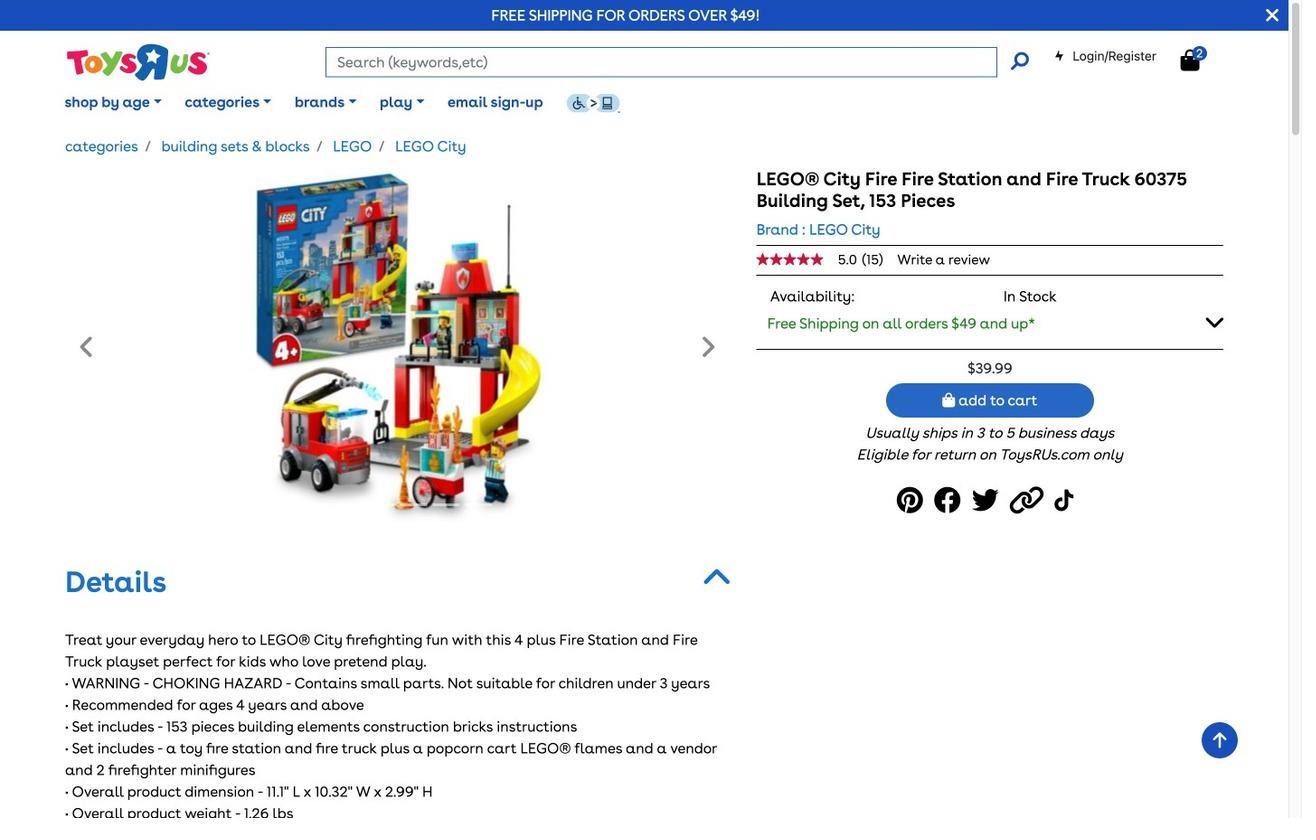 Task type: vqa. For each thing, say whether or not it's contained in the screenshot.
the right shopping bag image
yes



Task type: describe. For each thing, give the bounding box(es) containing it.
lego® city fire fire station and fire truck 60375 building set, 153 pieces image number null image
[[249, 168, 546, 530]]

close button image
[[1267, 5, 1279, 25]]

this icon serves as a link to download the essential accessibility assistive technology app for individuals with physical disabilities. it is featured as part of our commitment to diversity and inclusion. image
[[566, 93, 621, 113]]

copy a link to lego® city fire fire station and fire truck 60375 building set, 153 pieces image
[[1010, 480, 1050, 521]]

0 vertical spatial shopping bag image
[[1181, 49, 1200, 71]]



Task type: locate. For each thing, give the bounding box(es) containing it.
share a link to lego® city fire fire station and fire truck 60375 building set, 153 pieces on twitter image
[[972, 480, 1005, 521]]

0 horizontal spatial shopping bag image
[[943, 393, 956, 408]]

None search field
[[326, 47, 1029, 77]]

shopping bag image
[[1181, 49, 1200, 71], [943, 393, 956, 408]]

toys r us image
[[65, 42, 210, 83]]

tiktok image
[[1055, 480, 1078, 521]]

Enter Keyword or Item No. search field
[[326, 47, 998, 77]]

1 horizontal spatial shopping bag image
[[1181, 49, 1200, 71]]

menu bar
[[53, 71, 1289, 134]]

share lego® city fire fire station and fire truck 60375 building set, 153 pieces on facebook image
[[934, 480, 967, 521]]

1 vertical spatial shopping bag image
[[943, 393, 956, 408]]

create a pinterest pin for lego® city fire fire station and fire truck 60375 building set, 153 pieces image
[[897, 480, 929, 521]]



